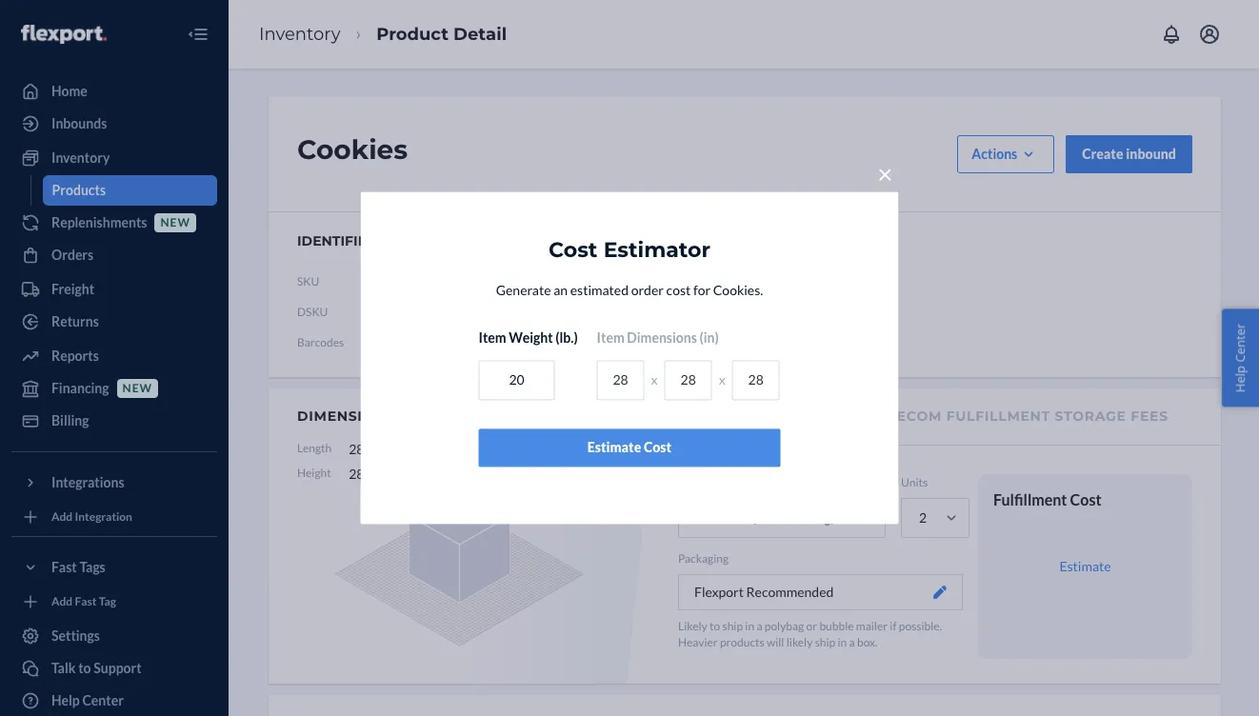 Task type: locate. For each thing, give the bounding box(es) containing it.
talk to support button
[[11, 653, 217, 684]]

1 horizontal spatial a
[[849, 636, 855, 650]]

x right l text box
[[651, 372, 658, 388]]

28 " height
[[297, 441, 541, 480]]

estimate inside button
[[588, 440, 641, 456]]

item for item weight (lb.)
[[479, 330, 506, 346]]

2 vertical spatial cost
[[1070, 491, 1102, 509]]

fast
[[51, 559, 77, 575], [75, 595, 97, 609]]

dimensions inside × document
[[627, 330, 697, 346]]

1 vertical spatial to
[[78, 660, 91, 676]]

products
[[52, 182, 106, 198]]

fast left tag
[[75, 595, 97, 609]]

breadcrumbs navigation
[[244, 6, 522, 62]]

new for financing
[[122, 381, 152, 396]]

estimate down l text box
[[588, 440, 641, 456]]

28 " right length
[[349, 441, 370, 457]]

1 horizontal spatial help
[[1232, 366, 1249, 393]]

2 ecom from the left
[[897, 408, 942, 425]]

products
[[720, 636, 765, 650]]

billing
[[51, 412, 89, 429]]

0 vertical spatial inventory
[[259, 23, 340, 44]]

weight down width
[[467, 466, 503, 480]]

cost up the an
[[549, 238, 598, 263]]

inventory link
[[259, 23, 340, 44], [11, 143, 217, 173]]

0 vertical spatial ship
[[722, 619, 743, 634]]

0 horizontal spatial item
[[479, 330, 506, 346]]

new
[[160, 216, 190, 230], [122, 381, 152, 396]]

2 add from the top
[[51, 595, 73, 609]]

ecom inside tab
[[897, 408, 942, 425]]

bubble
[[820, 619, 854, 634]]

tags
[[79, 559, 105, 575]]

1 horizontal spatial item
[[597, 330, 625, 346]]

mailer
[[856, 619, 888, 634]]

likely
[[678, 619, 707, 634]]

2 28 " from the top
[[349, 466, 370, 482]]

dimensions
[[627, 330, 697, 346], [297, 408, 395, 425]]

ecom fulfillment fees tab
[[678, 389, 874, 445]]

barcodes
[[402, 232, 482, 250]]

L text field
[[597, 361, 644, 401]]

1 horizontal spatial inventory link
[[259, 23, 340, 44]]

ecom up units
[[897, 408, 942, 425]]

0 vertical spatial a
[[757, 619, 763, 634]]

(dsku)
[[479, 334, 523, 351]]

1 ecom from the left
[[678, 408, 723, 425]]

weight left (lb.)
[[509, 330, 553, 346]]

&
[[389, 232, 399, 250]]

to
[[710, 619, 720, 634], [78, 660, 91, 676]]

item right print image
[[597, 330, 625, 346]]

product detail link
[[376, 23, 507, 44]]

plus image
[[539, 337, 551, 349]]

item for item dimensions (in)
[[597, 330, 625, 346]]

flexport recommended
[[694, 584, 834, 600]]

returns link
[[11, 307, 217, 337]]

1 vertical spatial estimate
[[1060, 558, 1111, 574]]

cost up "estimate" link
[[1070, 491, 1102, 509]]

ecom fulfillment storage fees
[[897, 408, 1169, 425]]

cost inside button
[[644, 440, 672, 456]]

add for add fast tag
[[51, 595, 73, 609]]

estimate
[[588, 440, 641, 456], [1060, 558, 1111, 574]]

fast left tags
[[51, 559, 77, 575]]

product
[[376, 23, 449, 44]]

cost down w text box
[[644, 440, 672, 456]]

1 vertical spatial inventory link
[[11, 143, 217, 173]]

1 fees from the left
[[836, 408, 874, 425]]

1 vertical spatial add
[[51, 595, 73, 609]]

1 horizontal spatial in
[[838, 636, 847, 650]]

x
[[651, 372, 658, 388], [719, 372, 726, 388]]

d4knkwjjnwr
[[373, 334, 476, 351]]

0 vertical spatial center
[[1232, 324, 1249, 363]]

orders link
[[11, 240, 217, 271]]

order
[[631, 283, 664, 299]]

None text field
[[373, 264, 515, 300]]

fulfillment down ecom fulfillment storage fees
[[994, 491, 1067, 509]]

reports
[[51, 348, 99, 364]]

1 vertical spatial 28 "
[[349, 466, 370, 482]]

fulfillment for fees
[[728, 408, 832, 425]]

help inside button
[[1232, 366, 1249, 393]]

28 right the height
[[349, 466, 364, 482]]

financing
[[51, 380, 109, 396]]

add
[[51, 510, 73, 524], [51, 595, 73, 609]]

ecom for ecom fulfillment fees
[[678, 408, 723, 425]]

" up lb
[[536, 441, 541, 457]]

detail
[[453, 23, 507, 44]]

2 item from the left
[[597, 330, 625, 346]]

x right w text box
[[719, 372, 726, 388]]

0 horizontal spatial in
[[745, 619, 755, 634]]

add fast tag
[[51, 595, 116, 609]]

create inbound button
[[1066, 135, 1193, 173]]

0 vertical spatial inventory link
[[259, 23, 340, 44]]

estimated
[[570, 283, 629, 299]]

new down products link
[[160, 216, 190, 230]]

a up products
[[757, 619, 763, 634]]

flexport logo image
[[21, 24, 107, 44]]

1 vertical spatial ship
[[815, 636, 836, 650]]

estimate down fulfillment cost
[[1060, 558, 1111, 574]]

1 horizontal spatial new
[[160, 216, 190, 230]]

0 vertical spatial in
[[745, 619, 755, 634]]

1 horizontal spatial inventory
[[259, 23, 340, 44]]

0 vertical spatial add
[[51, 510, 73, 524]]

1 item from the left
[[479, 330, 506, 346]]

fulfillment inside tab
[[947, 408, 1051, 425]]

1 add from the top
[[51, 510, 73, 524]]

0 horizontal spatial ship
[[722, 619, 743, 634]]

to right likely
[[710, 619, 720, 634]]

2 fees from the left
[[1131, 408, 1169, 425]]

0 vertical spatial help center
[[1232, 324, 1249, 393]]

1 vertical spatial cost
[[644, 440, 672, 456]]

estimate for estimate cost
[[588, 440, 641, 456]]

1 horizontal spatial x
[[719, 372, 726, 388]]

to inside button
[[78, 660, 91, 676]]

0 vertical spatial help
[[1232, 366, 1249, 393]]

estimate for "estimate" link
[[1060, 558, 1111, 574]]

1 vertical spatial help
[[51, 693, 80, 709]]

a left box.
[[849, 636, 855, 650]]

likely
[[787, 636, 813, 650]]

ecom down w text box
[[678, 408, 723, 425]]

1 horizontal spatial fees
[[1131, 408, 1169, 425]]

fees
[[836, 408, 874, 425], [1131, 408, 1169, 425]]

1 horizontal spatial ecom
[[897, 408, 942, 425]]

0 horizontal spatial center
[[82, 693, 124, 709]]

identifiers & barcodes
[[297, 232, 482, 250]]

0 horizontal spatial help center
[[51, 693, 124, 709]]

ship up products
[[722, 619, 743, 634]]

create inbound
[[1082, 146, 1176, 162]]

a
[[757, 619, 763, 634], [849, 636, 855, 650]]

weight inside × document
[[509, 330, 553, 346]]

20
[[521, 466, 536, 482]]

add for add integration
[[51, 510, 73, 524]]

ecom fulfillment fees
[[678, 408, 874, 425]]

close navigation image
[[187, 23, 210, 46]]

sku
[[297, 275, 319, 289]]

in down bubble
[[838, 636, 847, 650]]

ecom
[[678, 408, 723, 425], [897, 408, 942, 425]]

to right the talk
[[78, 660, 91, 676]]

W text field
[[665, 361, 712, 401]]

1 horizontal spatial estimate
[[1060, 558, 1111, 574]]

new for replenishments
[[160, 216, 190, 230]]

1 horizontal spatial cost
[[644, 440, 672, 456]]

home link
[[11, 76, 217, 107]]

2 horizontal spatial cost
[[1070, 491, 1102, 509]]

0 vertical spatial new
[[160, 216, 190, 230]]

0 horizontal spatial estimate
[[588, 440, 641, 456]]

likely to ship in a polybag or bubble mailer if possible. heavier products will likely ship in a box.
[[678, 619, 942, 650]]

freight
[[51, 281, 94, 297]]

d4knkwjjnwr (dsku)
[[373, 334, 523, 351]]

× document
[[361, 154, 899, 524]]

add up settings
[[51, 595, 73, 609]]

for
[[693, 283, 711, 299]]

fulfillment inside tab
[[728, 408, 832, 425]]

0 horizontal spatial a
[[757, 619, 763, 634]]

dimensions left (in)
[[627, 330, 697, 346]]

add fast tag link
[[11, 591, 217, 613]]

0 horizontal spatial fees
[[836, 408, 874, 425]]

cost estimator
[[549, 238, 711, 263]]

28 " right the height
[[349, 466, 370, 482]]

ship down bubble
[[815, 636, 836, 650]]

possible.
[[899, 619, 942, 634]]

0 vertical spatial 28 "
[[349, 441, 370, 457]]

estimate link
[[1060, 558, 1111, 574]]

0 horizontal spatial inventory
[[51, 150, 110, 166]]

ecom inside tab
[[678, 408, 723, 425]]

1 vertical spatial weight
[[467, 466, 503, 480]]

1 vertical spatial center
[[82, 693, 124, 709]]

in up products
[[745, 619, 755, 634]]

fast tags button
[[11, 552, 217, 583]]

ecom for ecom fulfillment storage fees
[[897, 408, 942, 425]]

to for likely
[[710, 619, 720, 634]]

1 vertical spatial new
[[122, 381, 152, 396]]

barcodes
[[297, 336, 344, 350]]

0 vertical spatial fast
[[51, 559, 77, 575]]

new down reports link
[[122, 381, 152, 396]]

freight link
[[11, 274, 217, 305]]

28 up 20
[[521, 441, 536, 457]]

0 vertical spatial estimate
[[588, 440, 641, 456]]

28
[[349, 441, 364, 457], [521, 441, 536, 457], [349, 466, 364, 482]]

help center
[[1232, 324, 1249, 393], [51, 693, 124, 709]]

cost
[[549, 238, 598, 263], [644, 440, 672, 456], [1070, 491, 1102, 509]]

20 lb
[[521, 466, 547, 482]]

storage
[[1055, 408, 1127, 425]]

ecom fulfillment storage fees tab
[[897, 389, 1169, 441]]

item up weight text box
[[479, 330, 506, 346]]

1 vertical spatial dimensions
[[297, 408, 395, 425]]

ship
[[722, 619, 743, 634], [815, 636, 836, 650]]

1 horizontal spatial center
[[1232, 324, 1249, 363]]

talk
[[51, 660, 76, 676]]

0 horizontal spatial x
[[651, 372, 658, 388]]

1 horizontal spatial weight
[[509, 330, 553, 346]]

item dimensions (in)
[[597, 330, 719, 346]]

0 vertical spatial to
[[710, 619, 720, 634]]

0 horizontal spatial to
[[78, 660, 91, 676]]

1 horizontal spatial dimensions
[[627, 330, 697, 346]]

0 horizontal spatial ecom
[[678, 408, 723, 425]]

1 horizontal spatial to
[[710, 619, 720, 634]]

item
[[479, 330, 506, 346], [597, 330, 625, 346]]

0 horizontal spatial dimensions
[[297, 408, 395, 425]]

inventory inside breadcrumbs navigation
[[259, 23, 340, 44]]

identifiers
[[297, 232, 385, 250]]

length
[[297, 441, 332, 455]]

0 vertical spatial cost
[[549, 238, 598, 263]]

cookies
[[297, 133, 408, 166]]

polybag
[[765, 619, 804, 634]]

0 vertical spatial weight
[[509, 330, 553, 346]]

dimensions up length
[[297, 408, 395, 425]]

fulfillment left the storage at the bottom right of page
[[947, 408, 1051, 425]]

1 horizontal spatial help center
[[1232, 324, 1249, 393]]

fulfillment down h text field
[[728, 408, 832, 425]]

height
[[297, 466, 331, 480]]

1 x from the left
[[651, 372, 658, 388]]

add integration
[[51, 510, 132, 524]]

0 horizontal spatial cost
[[549, 238, 598, 263]]

0 horizontal spatial new
[[122, 381, 152, 396]]

Weight text field
[[479, 361, 555, 401]]

will
[[767, 636, 784, 650]]

1 vertical spatial inventory
[[51, 150, 110, 166]]

0 vertical spatial dimensions
[[627, 330, 697, 346]]

fees inside ecom fulfillment fees tab
[[836, 408, 874, 425]]

tab list
[[633, 389, 1221, 446]]

add left integration
[[51, 510, 73, 524]]

to inside likely to ship in a polybag or bubble mailer if possible. heavier products will likely ship in a box.
[[710, 619, 720, 634]]

actions button
[[958, 135, 1055, 173]]

1 vertical spatial in
[[838, 636, 847, 650]]



Task type: describe. For each thing, give the bounding box(es) containing it.
help center link
[[11, 686, 217, 716]]

(lb.)
[[556, 330, 578, 346]]

add integration link
[[11, 506, 217, 529]]

tab list containing ecom fulfillment fees
[[633, 389, 1221, 446]]

product detail
[[376, 23, 507, 44]]

replenishments
[[51, 214, 147, 231]]

cost
[[666, 283, 691, 299]]

pen image
[[934, 586, 947, 599]]

returns
[[51, 313, 99, 330]]

28 inside 28 " height
[[521, 441, 536, 457]]

tag
[[99, 595, 116, 609]]

billing link
[[11, 406, 217, 436]]

to for talk
[[78, 660, 91, 676]]

support
[[94, 660, 142, 676]]

packaging
[[678, 552, 729, 566]]

0 horizontal spatial inventory link
[[11, 143, 217, 173]]

(in)
[[700, 330, 719, 346]]

generate
[[496, 283, 551, 299]]

generate an estimated order cost for cookies.
[[496, 283, 763, 299]]

if
[[890, 619, 897, 634]]

settings link
[[11, 621, 217, 652]]

×
[[878, 158, 893, 190]]

reports link
[[11, 341, 217, 372]]

0 horizontal spatial help
[[51, 693, 80, 709]]

help center button
[[1223, 309, 1259, 407]]

fees inside ecom fulfillment storage fees tab
[[1131, 408, 1169, 425]]

fulfillment for storage
[[947, 408, 1051, 425]]

inbound
[[1126, 146, 1176, 162]]

center inside help center link
[[82, 693, 124, 709]]

inbounds link
[[11, 109, 217, 139]]

1 28 " from the top
[[349, 441, 370, 457]]

estimator
[[604, 238, 711, 263]]

1 vertical spatial fast
[[75, 595, 97, 609]]

an
[[554, 283, 568, 299]]

inbounds
[[51, 115, 107, 131]]

item weight (lb.)
[[479, 330, 578, 346]]

cost for fulfillment cost
[[1070, 491, 1102, 509]]

28 right length
[[349, 441, 364, 457]]

help center inside button
[[1232, 324, 1249, 393]]

× button
[[872, 154, 899, 190]]

estimate cost
[[588, 440, 672, 456]]

1 horizontal spatial ship
[[815, 636, 836, 650]]

talk to support
[[51, 660, 142, 676]]

dsku
[[297, 305, 328, 320]]

heavier
[[678, 636, 718, 650]]

fulfillment cost
[[994, 491, 1102, 509]]

home
[[51, 83, 87, 99]]

cookies.
[[713, 283, 763, 299]]

units
[[901, 475, 928, 490]]

lb
[[536, 466, 547, 482]]

or
[[806, 619, 817, 634]]

box.
[[857, 636, 878, 650]]

cost for estimate cost
[[644, 440, 672, 456]]

products link
[[42, 175, 217, 206]]

recommended
[[746, 584, 834, 600]]

flexport recommended button
[[678, 575, 963, 611]]

1 vertical spatial help center
[[51, 693, 124, 709]]

width
[[467, 441, 498, 455]]

" right the height
[[364, 466, 370, 482]]

0 horizontal spatial weight
[[467, 466, 503, 480]]

1 vertical spatial a
[[849, 636, 855, 650]]

orders
[[51, 247, 94, 263]]

print image
[[572, 337, 586, 349]]

actions
[[972, 146, 1018, 162]]

settings
[[51, 628, 100, 644]]

create
[[1082, 146, 1124, 162]]

" right length
[[364, 441, 370, 457]]

2 x from the left
[[719, 372, 726, 388]]

H text field
[[732, 361, 780, 401]]

center inside help center button
[[1232, 324, 1249, 363]]

" inside 28 " height
[[536, 441, 541, 457]]

fast inside dropdown button
[[51, 559, 77, 575]]

estimate cost button
[[479, 429, 781, 467]]

integration
[[75, 510, 132, 524]]

fast tags
[[51, 559, 105, 575]]



Task type: vqa. For each thing, say whether or not it's contained in the screenshot.
the right "to"
yes



